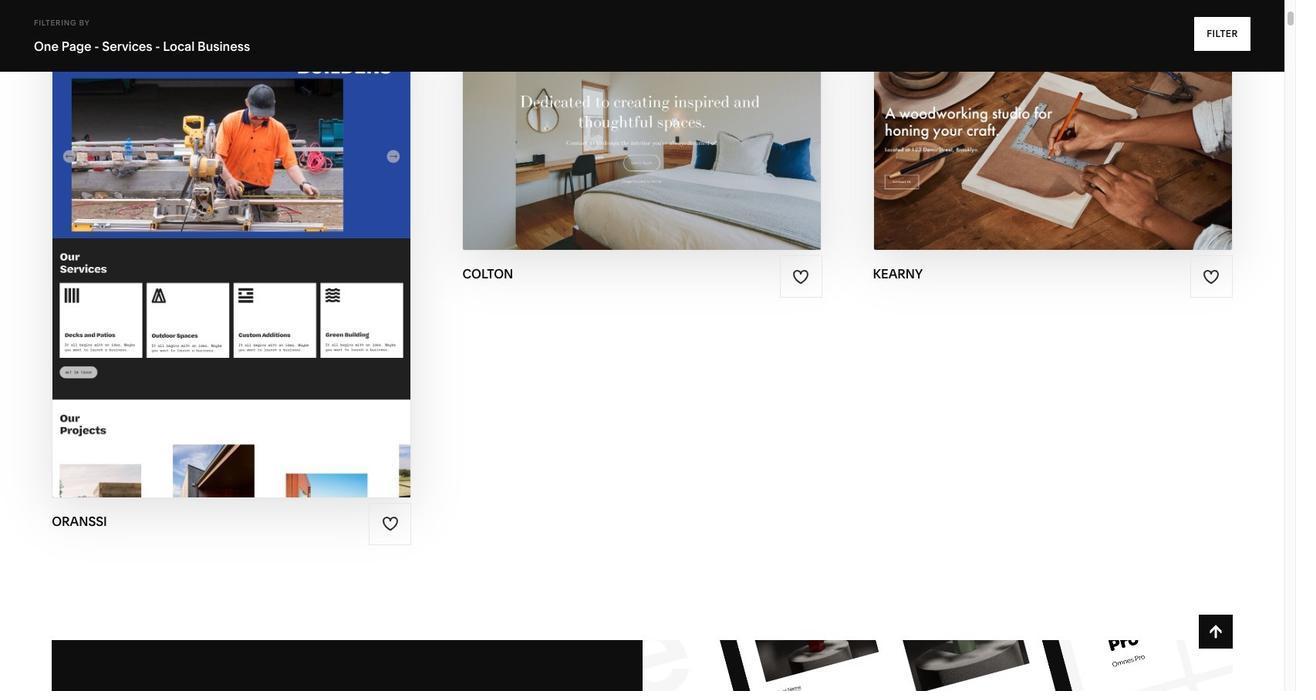 Task type: describe. For each thing, give the bounding box(es) containing it.
colton image
[[463, 20, 822, 250]]

kearny image
[[874, 20, 1233, 250]]

back to top image
[[1208, 624, 1225, 641]]



Task type: vqa. For each thing, say whether or not it's contained in the screenshot.
Back to top icon
yes



Task type: locate. For each thing, give the bounding box(es) containing it.
add colton to your favorites list image
[[793, 268, 810, 285]]

add oranssi to your favorites list image
[[382, 516, 399, 533]]

oranssi image
[[53, 20, 411, 498]]

preview of building your own template image
[[643, 641, 1233, 692]]



